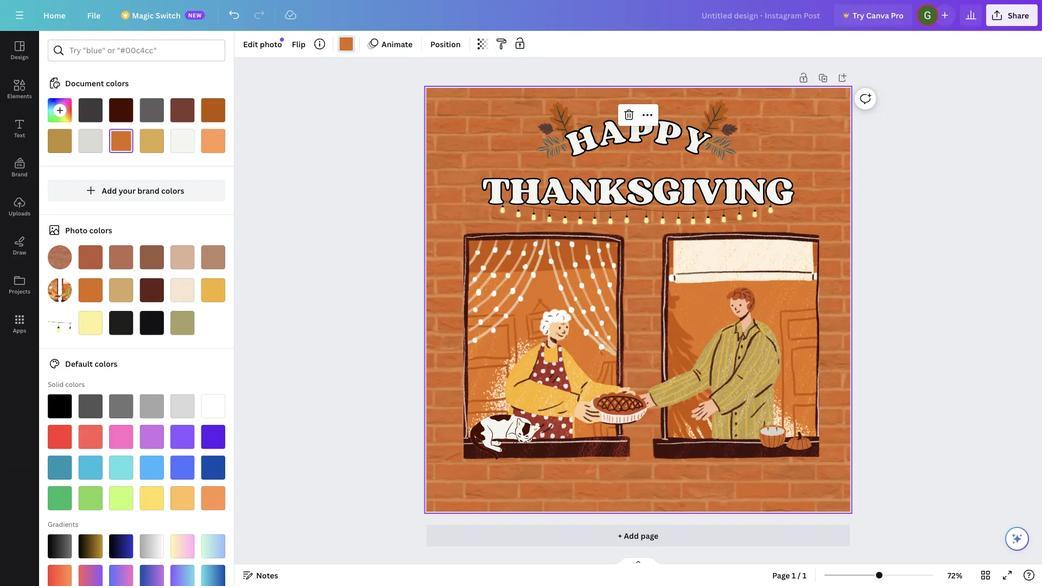 Task type: vqa. For each thing, say whether or not it's contained in the screenshot.
TRY
yes



Task type: describe. For each thing, give the bounding box(es) containing it.
try
[[853, 10, 865, 20]]

document colors
[[65, 78, 129, 88]]

flip
[[292, 39, 306, 49]]

linear gradient 90°: #000000, #3533cd image
[[109, 534, 133, 559]]

gradients
[[48, 520, 78, 529]]

photo
[[260, 39, 282, 49]]

dark gray #545454 image
[[78, 394, 103, 419]]

brand
[[12, 170, 28, 178]]

linear gradient 90°: #004aad, #cb6ce6 image
[[140, 565, 164, 586]]

design button
[[0, 31, 39, 70]]

new image
[[280, 38, 284, 42]]

default colors
[[65, 359, 118, 369]]

#b95300 image
[[201, 98, 225, 122]]

linear gradient 90°: #a6a6a6, #ffffff image
[[140, 534, 164, 559]]

draw
[[13, 249, 26, 256]]

add your brand colors
[[102, 185, 184, 196]]

linear gradient 90°: #004aad, #cb6ce6 image
[[140, 565, 164, 586]]

#b86a4f image
[[109, 245, 133, 270]]

royal blue #5271ff image
[[170, 456, 195, 480]]

1 1 from the left
[[792, 570, 796, 581]]

brand button
[[0, 148, 39, 187]]

apps
[[13, 327, 26, 334]]

light gray #d9d9d9 image
[[170, 394, 195, 419]]

document
[[65, 78, 104, 88]]

edit
[[243, 39, 258, 49]]

brand
[[137, 185, 159, 196]]

position
[[431, 39, 461, 49]]

y
[[677, 117, 715, 164]]

elements button
[[0, 70, 39, 109]]

file button
[[79, 4, 109, 26]]

home link
[[35, 4, 74, 26]]

+ add page button
[[426, 525, 850, 547]]

magic switch
[[132, 10, 181, 20]]

#f3b12f image
[[201, 278, 225, 302]]

notes
[[256, 570, 278, 581]]

projects
[[9, 288, 30, 295]]

add inside button
[[102, 185, 117, 196]]

linear gradient 90°: #8c52ff, #5ce1e6 image
[[170, 565, 195, 586]]

file
[[87, 10, 101, 20]]

page 1 / 1
[[772, 570, 807, 581]]

light blue #38b6ff image
[[140, 456, 164, 480]]

72% button
[[938, 567, 973, 584]]

share
[[1008, 10, 1029, 20]]

#450901 image
[[109, 98, 133, 122]]

#bb8569 image
[[201, 245, 225, 270]]

linear gradient 90°: #fff7ad, #ffa9f9 image
[[170, 534, 195, 559]]

add your brand colors button
[[48, 180, 225, 201]]

photo
[[65, 225, 87, 235]]

royal blue #5271ff image
[[170, 456, 195, 480]]

linear gradient 90°: #000000, #c89116 image
[[78, 534, 103, 559]]

linear gradient 90°: #000000, #3533cd image
[[109, 534, 133, 559]]

72%
[[948, 570, 963, 581]]

add inside button
[[624, 531, 639, 541]]

0 vertical spatial #db6a17 image
[[340, 37, 353, 50]]

draw button
[[0, 226, 39, 265]]

uploads button
[[0, 187, 39, 226]]

colors for document colors
[[106, 78, 129, 88]]

colors inside button
[[161, 185, 184, 196]]

projects button
[[0, 265, 39, 305]]

uploads
[[9, 210, 30, 217]]

linear gradient 90°: #fff7ad, #ffa9f9 image
[[170, 534, 195, 559]]

#fbf199 image
[[78, 311, 103, 335]]

page
[[641, 531, 659, 541]]

flip button
[[288, 35, 310, 53]]

#a8a169 image
[[170, 311, 195, 335]]



Task type: locate. For each thing, give the bounding box(es) containing it.
animate button
[[364, 35, 417, 53]]

orange #ff914d image
[[201, 486, 225, 511], [201, 486, 225, 511]]

pro
[[891, 10, 904, 20]]

add left your at top left
[[102, 185, 117, 196]]

solid colors
[[48, 380, 85, 389]]

#b95300 image
[[201, 98, 225, 122]]

photo colors
[[65, 225, 112, 235]]

aqua blue #0cc0df image
[[78, 456, 103, 480], [78, 456, 103, 480]]

gray #a6a6a6 image
[[140, 394, 164, 419], [140, 394, 164, 419]]

#615c5d image
[[140, 98, 164, 122], [140, 98, 164, 122]]

add right the +
[[624, 531, 639, 541]]

colors right the solid
[[65, 380, 85, 389]]

linear gradient 90°: #ff3131, #ff914d image
[[48, 565, 72, 586], [48, 565, 72, 586]]

#dca950 image
[[140, 129, 164, 153], [140, 129, 164, 153]]

magic
[[132, 10, 154, 20]]

h
[[561, 116, 602, 164]]

linear gradient 90°: #8c52ff, #5ce1e6 image
[[170, 565, 195, 586]]

#1d1d1a image
[[109, 311, 133, 335], [109, 311, 133, 335]]

show pages image
[[612, 557, 664, 566]]

linear gradient 90°: #000000, #737373 image
[[48, 534, 72, 559]]

gray #737373 image
[[109, 394, 133, 419], [109, 394, 133, 419]]

#111114 image
[[140, 311, 164, 335]]

#d5a666 image
[[109, 278, 133, 302], [109, 278, 133, 302]]

white #ffffff image
[[201, 394, 225, 419], [201, 394, 225, 419]]

#a8a169 image
[[170, 311, 195, 335]]

#7a3930 image
[[170, 98, 195, 122]]

elements
[[7, 92, 32, 100]]

colors
[[106, 78, 129, 88], [161, 185, 184, 196], [89, 225, 112, 235], [95, 359, 118, 369], [65, 380, 85, 389]]

#f5f5ef image
[[170, 129, 195, 153], [170, 129, 195, 153]]

0 horizontal spatial #db6a17 image
[[109, 129, 133, 153]]

#985941 image
[[140, 245, 164, 270]]

#985941 image
[[140, 245, 164, 270]]

colors up #450901 icon
[[106, 78, 129, 88]]

apps button
[[0, 305, 39, 344]]

#dbb094 image
[[170, 245, 195, 270]]

1 horizontal spatial #db6a17 image
[[340, 37, 353, 50]]

colors for solid colors
[[65, 380, 85, 389]]

lime #c1ff72 image
[[109, 486, 133, 511], [109, 486, 133, 511]]

a
[[595, 110, 628, 155]]

page
[[772, 570, 790, 581]]

0 horizontal spatial add
[[102, 185, 117, 196]]

notes button
[[239, 567, 283, 584]]

main menu bar
[[0, 0, 1042, 31]]

0 horizontal spatial 1
[[792, 570, 796, 581]]

colors right default
[[95, 359, 118, 369]]

edit photo
[[243, 39, 282, 49]]

Try "blue" or "#00c4cc" search field
[[69, 40, 218, 61]]

canva assistant image
[[1011, 533, 1024, 546]]

linear gradient 90°: #000000, #c89116 image
[[78, 534, 103, 559]]

green #00bf63 image
[[48, 486, 72, 511], [48, 486, 72, 511]]

try canva pro button
[[834, 4, 912, 26]]

1 left /
[[792, 570, 796, 581]]

design
[[11, 53, 29, 61]]

yellow #ffde59 image
[[140, 486, 164, 511], [140, 486, 164, 511]]

solid
[[48, 380, 64, 389]]

2 1 from the left
[[803, 570, 807, 581]]

colors right photo
[[89, 225, 112, 235]]

#db6a17 image
[[340, 37, 353, 50], [109, 129, 133, 153]]

add a new color image
[[48, 98, 72, 122], [48, 98, 72, 122]]

#f3b12f image
[[201, 278, 225, 302]]

linear gradient 90°: #5170ff, #ff66c4 image
[[109, 565, 133, 586]]

#3e393a image
[[78, 98, 103, 122], [78, 98, 103, 122]]

Design title text field
[[693, 4, 830, 26]]

position button
[[426, 35, 465, 53]]

linear gradient 90°: #a6a6a6, #ffffff image
[[140, 534, 164, 559]]

canva
[[866, 10, 889, 20]]

new
[[188, 11, 202, 19]]

default
[[65, 359, 93, 369]]

black #000000 image
[[48, 394, 72, 419], [48, 394, 72, 419]]

#5f221b image
[[140, 278, 164, 302], [140, 278, 164, 302]]

pink #ff66c4 image
[[109, 425, 133, 449], [109, 425, 133, 449]]

1 vertical spatial #db6a17 image
[[109, 129, 133, 153]]

#111114 image
[[140, 311, 164, 335]]

bright red #ff3131 image
[[48, 425, 72, 449]]

coral red #ff5757 image
[[78, 425, 103, 449]]

0 vertical spatial add
[[102, 185, 117, 196]]

linear gradient 90°: #ff5757, #8c52ff image
[[78, 565, 103, 586]]

bright red #ff3131 image
[[48, 425, 72, 449]]

/
[[798, 570, 801, 581]]

1 horizontal spatial add
[[624, 531, 639, 541]]

#ba573b image
[[78, 245, 103, 270], [78, 245, 103, 270]]

#db6a17 image
[[340, 37, 353, 50], [109, 129, 133, 153], [78, 278, 103, 302], [78, 278, 103, 302]]

1
[[792, 570, 796, 581], [803, 570, 807, 581]]

colors for default colors
[[95, 359, 118, 369]]

coral red #ff5757 image
[[78, 425, 103, 449]]

purple #8c52ff image
[[170, 425, 195, 449], [170, 425, 195, 449]]

grass green #7ed957 image
[[78, 486, 103, 511], [78, 486, 103, 511]]

try canva pro
[[853, 10, 904, 20]]

linear gradient 90°: #000000, #737373 image
[[48, 534, 72, 559]]

colors right brand
[[161, 185, 184, 196]]

dark turquoise #0097b2 image
[[48, 456, 72, 480], [48, 456, 72, 480]]

cobalt blue #004aad image
[[201, 456, 225, 480], [201, 456, 225, 480]]

+
[[618, 531, 622, 541]]

a p p
[[595, 109, 685, 155]]

linear gradient 90°: #ff5757, #8c52ff image
[[78, 565, 103, 586]]

text button
[[0, 109, 39, 148]]

linear gradient 90°: #5170ff, #ff66c4 image
[[109, 565, 133, 586]]

peach #ffbd59 image
[[170, 486, 195, 511], [170, 486, 195, 511]]

#db6a17 image left animate dropdown button
[[340, 37, 353, 50]]

#ff9956 image
[[201, 129, 225, 153], [201, 129, 225, 153]]

violet #5e17eb image
[[201, 425, 225, 449], [201, 425, 225, 449]]

#dbb094 image
[[170, 245, 195, 270]]

1 right /
[[803, 570, 807, 581]]

colors for photo colors
[[89, 225, 112, 235]]

1 horizontal spatial 1
[[803, 570, 807, 581]]

#f7e4d2 image
[[170, 278, 195, 302], [170, 278, 195, 302]]

your
[[119, 185, 136, 196]]

#bb8569 image
[[201, 245, 225, 270]]

#fbf199 image
[[78, 311, 103, 335]]

1 vertical spatial add
[[624, 531, 639, 541]]

#7a3930 image
[[170, 98, 195, 122]]

share button
[[986, 4, 1038, 26]]

linear gradient 90°: #cdffd8, #94b9ff image
[[201, 534, 225, 559], [201, 534, 225, 559]]

#db6a17 image right #d9d9d3 icon
[[109, 129, 133, 153]]

#bf8f36 image
[[48, 129, 72, 153]]

#d9d9d3 image
[[78, 129, 103, 153]]

#d9d9d3 image
[[78, 129, 103, 153]]

add
[[102, 185, 117, 196], [624, 531, 639, 541]]

light blue #38b6ff image
[[140, 456, 164, 480]]

text
[[14, 131, 25, 139]]

turquoise blue #5ce1e6 image
[[109, 456, 133, 480], [109, 456, 133, 480]]

#b86a4f image
[[109, 245, 133, 270]]

animate
[[382, 39, 413, 49]]

linear gradient 90°: #5de0e6, #004aad image
[[201, 565, 225, 586], [201, 565, 225, 586]]

side panel tab list
[[0, 31, 39, 344]]

home
[[43, 10, 66, 20]]

edit photo button
[[239, 35, 286, 53]]

switch
[[156, 10, 181, 20]]

dark gray #545454 image
[[78, 394, 103, 419]]

p
[[628, 109, 653, 151], [653, 110, 685, 155]]

#450901 image
[[109, 98, 133, 122]]

+ add page
[[618, 531, 659, 541]]

#bf8f36 image
[[48, 129, 72, 153]]

thanksgiving
[[483, 168, 794, 213], [483, 168, 794, 213]]

magenta #cb6ce6 image
[[140, 425, 164, 449], [140, 425, 164, 449]]

light gray #d9d9d9 image
[[170, 394, 195, 419]]



